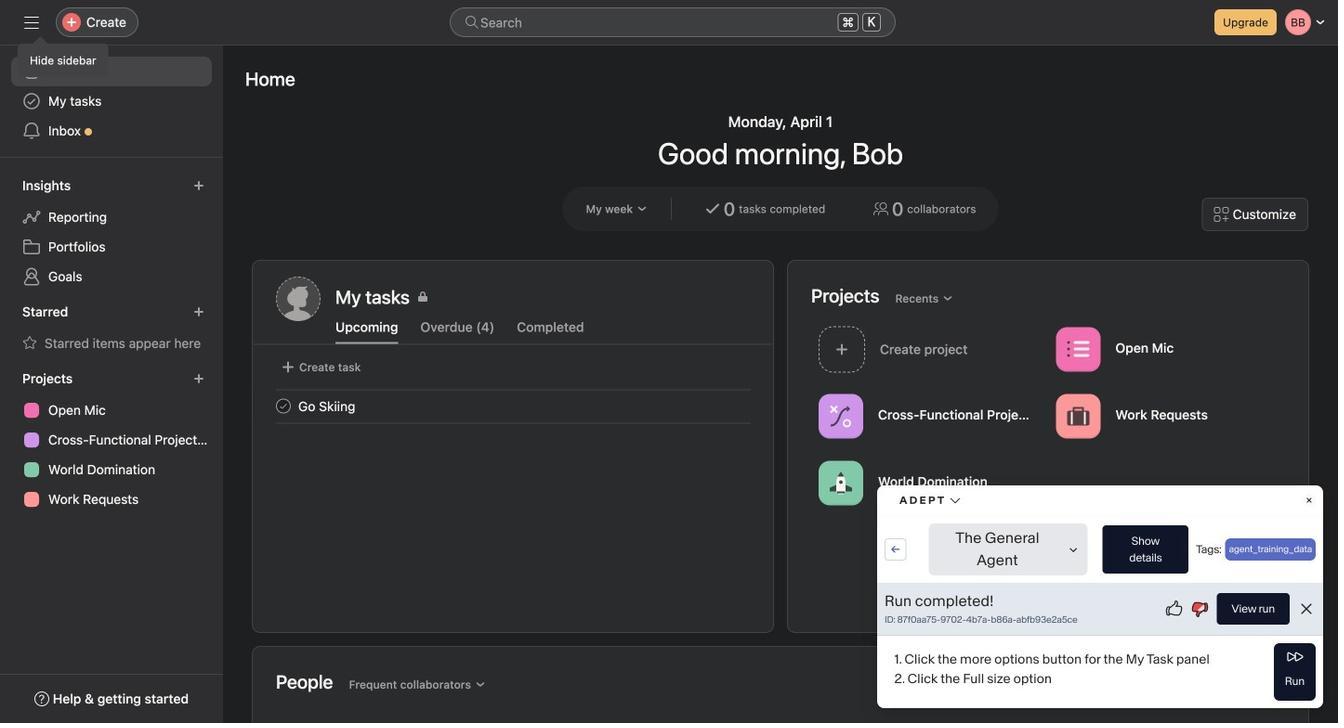 Task type: locate. For each thing, give the bounding box(es) containing it.
1 vertical spatial list item
[[254, 390, 773, 423]]

None field
[[450, 7, 896, 37]]

0 vertical spatial list item
[[811, 322, 1049, 378]]

Search tasks, projects, and more text field
[[450, 7, 896, 37]]

0 horizontal spatial list item
[[254, 390, 773, 423]]

Mark complete checkbox
[[272, 395, 295, 418]]

tooltip
[[19, 39, 107, 76]]

list image
[[1067, 339, 1090, 361]]

projects element
[[0, 362, 223, 519]]

new project or portfolio image
[[193, 374, 204, 385]]

add profile photo image
[[276, 277, 321, 322]]

hide sidebar image
[[24, 15, 39, 30]]

list item
[[811, 322, 1049, 378], [254, 390, 773, 423]]

1 horizontal spatial list item
[[811, 322, 1049, 378]]



Task type: vqa. For each thing, say whether or not it's contained in the screenshot.
the bottommost list item
yes



Task type: describe. For each thing, give the bounding box(es) containing it.
global element
[[0, 46, 223, 157]]

add items to starred image
[[193, 307, 204, 318]]

insights element
[[0, 169, 223, 296]]

line_and_symbols image
[[830, 406, 852, 428]]

rocket image
[[830, 473, 852, 495]]

new insights image
[[193, 180, 204, 191]]

mark complete image
[[272, 395, 295, 418]]

briefcase image
[[1067, 406, 1090, 428]]

starred element
[[0, 296, 223, 362]]



